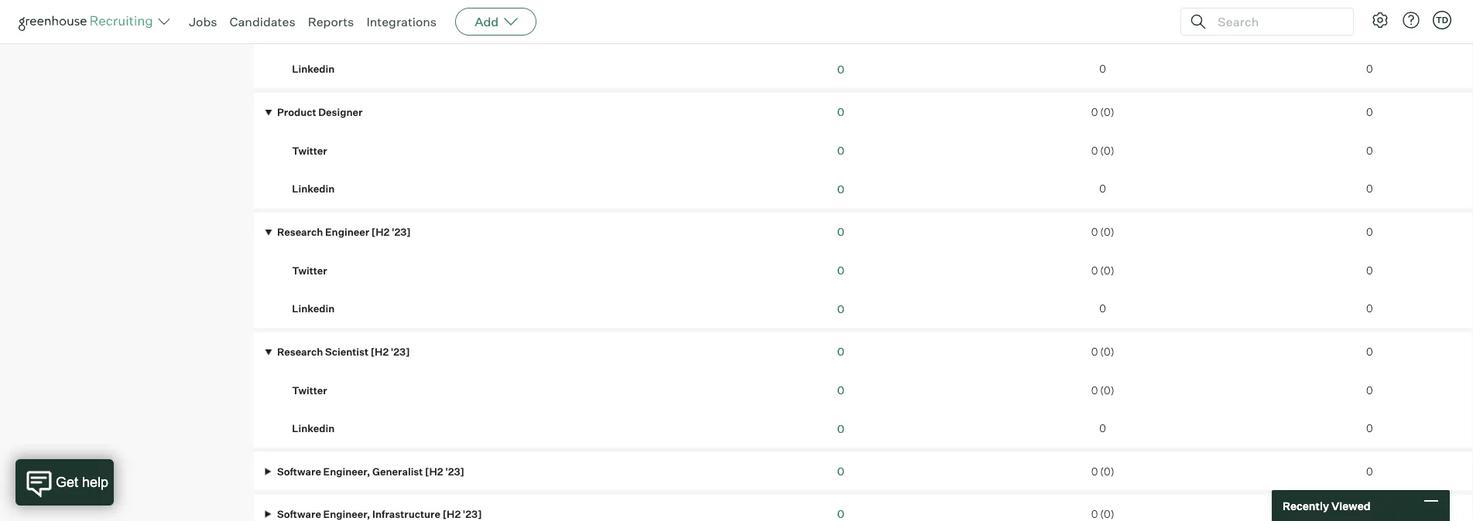 Task type: vqa. For each thing, say whether or not it's contained in the screenshot.
download image
no



Task type: describe. For each thing, give the bounding box(es) containing it.
software for software engineer, infrastructure [h2 '23]
[[277, 509, 321, 521]]

[h2 right the generalist at bottom
[[425, 466, 443, 478]]

twitter for designer
[[292, 145, 327, 157]]

integrations link
[[367, 14, 437, 29]]

5 0 (0) from the top
[[1092, 346, 1115, 359]]

7 0 (0) from the top
[[1092, 466, 1115, 478]]

scientist
[[325, 346, 369, 359]]

7 (0) from the top
[[1100, 466, 1115, 478]]

0 0
[[1367, 25, 1373, 75]]

1 (0) from the top
[[1100, 106, 1115, 119]]

twitter for scientist
[[292, 385, 327, 397]]

engineer
[[325, 226, 369, 239]]

3 0 (0) from the top
[[1092, 226, 1115, 239]]

software engineer, infrastructure [h2 '23]
[[275, 509, 482, 521]]

2 (0) from the top
[[1100, 145, 1115, 157]]

[h2 right engineer
[[372, 226, 390, 239]]

linkedin for designer
[[292, 183, 335, 195]]

jobs
[[189, 14, 217, 29]]

configure image
[[1371, 11, 1390, 29]]

research engineer [h2 '23]
[[275, 226, 411, 239]]

4 0 link from the top
[[837, 183, 845, 196]]

'23] right infrastructure
[[463, 509, 482, 521]]

recently
[[1283, 500, 1330, 513]]

'23] right engineer
[[392, 226, 411, 239]]

6 (0) from the top
[[1100, 385, 1115, 397]]

1 0 (0) from the top
[[1092, 106, 1115, 119]]

research for research scientist [h2 '23]
[[277, 346, 323, 359]]

6 0 (0) from the top
[[1092, 385, 1115, 397]]

linkedin for scientist
[[292, 423, 335, 436]]

12 0 link from the top
[[837, 508, 845, 522]]

td button
[[1433, 11, 1452, 29]]

11 0 link from the top
[[837, 466, 845, 479]]

'23] right scientist
[[391, 346, 410, 359]]

10 0 link from the top
[[837, 423, 845, 436]]

8 (0) from the top
[[1100, 509, 1115, 521]]

add button
[[455, 8, 537, 36]]

research for research engineer [h2 '23]
[[277, 226, 323, 239]]

engineer, for infrastructure
[[323, 509, 370, 521]]

software engineer, generalist [h2 '23]
[[275, 466, 465, 478]]

jobs link
[[189, 14, 217, 29]]

td
[[1436, 15, 1449, 25]]

product designer
[[275, 106, 363, 119]]

designer
[[318, 106, 363, 119]]

product
[[277, 106, 316, 119]]

Search text field
[[1214, 10, 1340, 33]]



Task type: locate. For each thing, give the bounding box(es) containing it.
6 0 link from the top
[[837, 264, 845, 278]]

0 vertical spatial software
[[277, 466, 321, 478]]

twitter
[[292, 25, 327, 37], [292, 145, 327, 157], [292, 265, 327, 277], [292, 385, 327, 397]]

0 vertical spatial engineer,
[[323, 466, 370, 478]]

add
[[475, 14, 499, 29]]

candidates link
[[230, 14, 296, 29]]

'23]
[[392, 226, 411, 239], [391, 346, 410, 359], [445, 466, 465, 478], [463, 509, 482, 521]]

2 twitter from the top
[[292, 145, 327, 157]]

4 (0) from the top
[[1100, 265, 1115, 277]]

'23] right the generalist at bottom
[[445, 466, 465, 478]]

software for software engineer, generalist [h2 '23]
[[277, 466, 321, 478]]

engineer, down the software engineer, generalist [h2 '23]
[[323, 509, 370, 521]]

4 twitter from the top
[[292, 385, 327, 397]]

5 0 link from the top
[[837, 225, 845, 239]]

linkedin
[[292, 63, 335, 75], [292, 183, 335, 195], [292, 303, 335, 316], [292, 423, 335, 436]]

reports
[[308, 14, 354, 29]]

generalist
[[373, 466, 423, 478]]

0 0 0
[[837, 105, 845, 196], [1367, 106, 1373, 195], [837, 225, 845, 316], [1367, 226, 1373, 316], [837, 346, 845, 436], [1367, 346, 1373, 436]]

1 twitter from the top
[[292, 25, 327, 37]]

software
[[277, 466, 321, 478], [277, 509, 321, 521]]

2 0 link from the top
[[837, 105, 845, 119]]

2 software from the top
[[277, 509, 321, 521]]

linkedin for engineer
[[292, 303, 335, 316]]

1 linkedin from the top
[[292, 63, 335, 75]]

2 research from the top
[[277, 346, 323, 359]]

engineer, for generalist
[[323, 466, 370, 478]]

linkedin up research engineer [h2 '23]
[[292, 183, 335, 195]]

2 0 (0) from the top
[[1092, 145, 1115, 157]]

1 vertical spatial research
[[277, 346, 323, 359]]

4 linkedin from the top
[[292, 423, 335, 436]]

td button
[[1430, 8, 1455, 33]]

research
[[277, 226, 323, 239], [277, 346, 323, 359]]

3 0 link from the top
[[837, 144, 845, 158]]

2 linkedin from the top
[[292, 183, 335, 195]]

infrastructure
[[373, 509, 441, 521]]

viewed
[[1332, 500, 1371, 513]]

1 0 link from the top
[[837, 63, 845, 76]]

candidates
[[230, 14, 296, 29]]

1 engineer, from the top
[[323, 466, 370, 478]]

reports link
[[308, 14, 354, 29]]

[h2 right scientist
[[371, 346, 389, 359]]

(0)
[[1100, 106, 1115, 119], [1100, 145, 1115, 157], [1100, 226, 1115, 239], [1100, 265, 1115, 277], [1100, 346, 1115, 359], [1100, 385, 1115, 397], [1100, 466, 1115, 478], [1100, 509, 1115, 521]]

3 (0) from the top
[[1100, 226, 1115, 239]]

3 linkedin from the top
[[292, 303, 335, 316]]

8 0 link from the top
[[837, 346, 845, 359]]

2 engineer, from the top
[[323, 509, 370, 521]]

3 twitter from the top
[[292, 265, 327, 277]]

integrations
[[367, 14, 437, 29]]

1 vertical spatial software
[[277, 509, 321, 521]]

recently viewed
[[1283, 500, 1371, 513]]

0 (0)
[[1092, 106, 1115, 119], [1092, 145, 1115, 157], [1092, 226, 1115, 239], [1092, 265, 1115, 277], [1092, 346, 1115, 359], [1092, 385, 1115, 397], [1092, 466, 1115, 478], [1092, 509, 1115, 521]]

4 0 (0) from the top
[[1092, 265, 1115, 277]]

8 0 (0) from the top
[[1092, 509, 1115, 521]]

linkedin up the software engineer, generalist [h2 '23]
[[292, 423, 335, 436]]

0
[[1367, 25, 1373, 37], [837, 63, 845, 76], [1100, 63, 1106, 75], [1367, 63, 1373, 75], [837, 105, 845, 119], [1092, 106, 1098, 119], [1367, 106, 1373, 119], [837, 144, 845, 158], [1092, 145, 1098, 157], [1367, 145, 1373, 157], [837, 183, 845, 196], [1100, 183, 1106, 195], [1367, 183, 1373, 195], [837, 225, 845, 239], [1092, 226, 1098, 239], [1367, 226, 1373, 239], [837, 264, 845, 278], [1092, 265, 1098, 277], [1367, 265, 1373, 277], [837, 303, 845, 316], [1100, 303, 1106, 316], [1367, 303, 1373, 316], [837, 346, 845, 359], [1092, 346, 1098, 359], [1367, 346, 1373, 359], [837, 384, 845, 398], [1092, 385, 1098, 397], [1367, 385, 1373, 397], [837, 423, 845, 436], [1100, 423, 1106, 436], [1367, 423, 1373, 436], [837, 466, 845, 479], [1092, 466, 1098, 478], [1367, 466, 1373, 478], [837, 508, 845, 522], [1092, 509, 1098, 521], [1367, 509, 1373, 521]]

twitter for engineer
[[292, 265, 327, 277]]

greenhouse recruiting image
[[19, 12, 158, 31]]

linkedin up research scientist [h2 '23]
[[292, 303, 335, 316]]

7 0 link from the top
[[837, 303, 845, 316]]

research scientist [h2 '23]
[[275, 346, 410, 359]]

linkedin up product designer
[[292, 63, 335, 75]]

1 software from the top
[[277, 466, 321, 478]]

research left engineer
[[277, 226, 323, 239]]

9 0 link from the top
[[837, 384, 845, 398]]

[h2 right infrastructure
[[443, 509, 461, 521]]

[h2
[[372, 226, 390, 239], [371, 346, 389, 359], [425, 466, 443, 478], [443, 509, 461, 521]]

1 research from the top
[[277, 226, 323, 239]]

1 vertical spatial engineer,
[[323, 509, 370, 521]]

5 (0) from the top
[[1100, 346, 1115, 359]]

engineer,
[[323, 466, 370, 478], [323, 509, 370, 521]]

0 vertical spatial research
[[277, 226, 323, 239]]

0 link
[[837, 63, 845, 76], [837, 105, 845, 119], [837, 144, 845, 158], [837, 183, 845, 196], [837, 225, 845, 239], [837, 264, 845, 278], [837, 303, 845, 316], [837, 346, 845, 359], [837, 384, 845, 398], [837, 423, 845, 436], [837, 466, 845, 479], [837, 508, 845, 522]]

engineer, left the generalist at bottom
[[323, 466, 370, 478]]

research left scientist
[[277, 346, 323, 359]]



